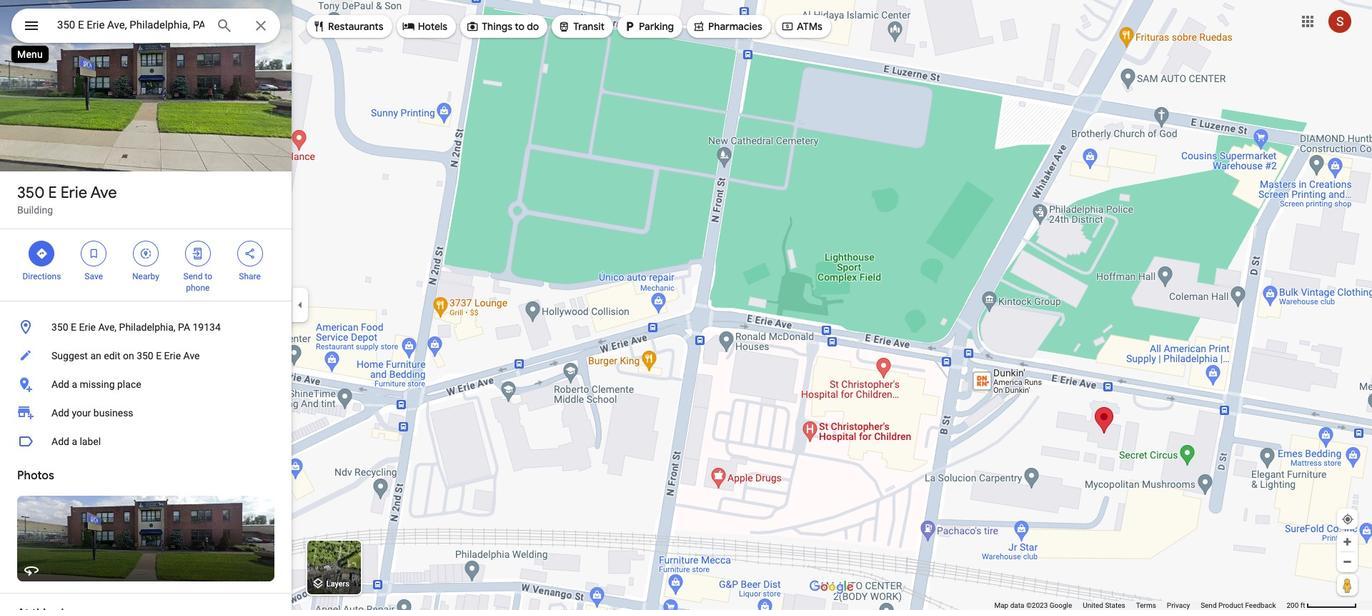 Task type: locate. For each thing, give the bounding box(es) containing it.

[[87, 246, 100, 262]]

0 vertical spatial 350
[[17, 183, 45, 203]]

your
[[72, 408, 91, 419]]

ave down pa
[[183, 350, 200, 362]]

0 vertical spatial a
[[72, 379, 77, 390]]

ave up the 
[[90, 183, 117, 203]]

0 vertical spatial e
[[48, 183, 57, 203]]

1 vertical spatial e
[[71, 322, 77, 333]]

e for ave
[[48, 183, 57, 203]]

2 vertical spatial 350
[[137, 350, 154, 362]]

to left 'do'
[[515, 20, 525, 33]]

2 vertical spatial erie
[[164, 350, 181, 362]]

add for add your business
[[51, 408, 69, 419]]

add your business link
[[0, 399, 292, 428]]

0 vertical spatial add
[[51, 379, 69, 390]]

pharmacies
[[709, 20, 763, 33]]

350
[[17, 183, 45, 203], [51, 322, 68, 333], [137, 350, 154, 362]]

350 right on
[[137, 350, 154, 362]]

business
[[94, 408, 133, 419]]

350 E Erie Ave, Philadelphia, PA 19134 field
[[11, 9, 280, 43]]

united
[[1083, 602, 1104, 610]]

2 a from the top
[[72, 436, 77, 448]]

350 inside 350 e erie ave, philadelphia, pa 19134 button
[[51, 322, 68, 333]]

united states
[[1083, 602, 1126, 610]]

a for label
[[72, 436, 77, 448]]

1 vertical spatial 350
[[51, 322, 68, 333]]

350 e erie ave, philadelphia, pa 19134
[[51, 322, 221, 333]]

1 add from the top
[[51, 379, 69, 390]]

2 add from the top
[[51, 408, 69, 419]]

send left product
[[1201, 602, 1217, 610]]

200 ft button
[[1287, 602, 1358, 610]]

add down suggest
[[51, 379, 69, 390]]

footer
[[995, 601, 1287, 611]]

1 horizontal spatial to
[[515, 20, 525, 33]]

footer containing map data ©2023 google
[[995, 601, 1287, 611]]

1 vertical spatial to
[[205, 272, 212, 282]]

0 vertical spatial erie
[[61, 183, 87, 203]]

e
[[48, 183, 57, 203], [71, 322, 77, 333], [156, 350, 162, 362]]

missing
[[80, 379, 115, 390]]

send inside button
[[1201, 602, 1217, 610]]

0 vertical spatial send
[[183, 272, 203, 282]]

an
[[90, 350, 101, 362]]

erie inside 350 e erie ave, philadelphia, pa 19134 button
[[79, 322, 96, 333]]

send to phone
[[183, 272, 212, 293]]

privacy
[[1167, 602, 1191, 610]]

 atms
[[781, 19, 823, 34]]

ave
[[90, 183, 117, 203], [183, 350, 200, 362]]

1 vertical spatial erie
[[79, 322, 96, 333]]

e right on
[[156, 350, 162, 362]]

0 horizontal spatial ave
[[90, 183, 117, 203]]

philadelphia,
[[119, 322, 176, 333]]

1 vertical spatial send
[[1201, 602, 1217, 610]]

ave inside the 350 e erie ave building
[[90, 183, 117, 203]]

0 vertical spatial to
[[515, 20, 525, 33]]

0 horizontal spatial send
[[183, 272, 203, 282]]


[[312, 19, 325, 34]]

add your business
[[51, 408, 133, 419]]

350 up the building
[[17, 183, 45, 203]]

0 vertical spatial ave
[[90, 183, 117, 203]]

product
[[1219, 602, 1244, 610]]

send
[[183, 272, 203, 282], [1201, 602, 1217, 610]]

350 up suggest
[[51, 322, 68, 333]]

google account: sheryl atherton  
(sheryl.atherton@adept.ai) image
[[1329, 10, 1352, 33]]

1 horizontal spatial ave
[[183, 350, 200, 362]]

19134
[[193, 322, 221, 333]]

200
[[1287, 602, 1299, 610]]

zoom in image
[[1343, 537, 1353, 548]]

share
[[239, 272, 261, 282]]

show street view coverage image
[[1338, 575, 1358, 596]]

1 horizontal spatial send
[[1201, 602, 1217, 610]]

actions for 350 e erie ave region
[[0, 230, 292, 301]]

ave inside button
[[183, 350, 200, 362]]

a
[[72, 379, 77, 390], [72, 436, 77, 448]]

to up phone
[[205, 272, 212, 282]]

send product feedback
[[1201, 602, 1277, 610]]

2 horizontal spatial 350
[[137, 350, 154, 362]]


[[244, 246, 256, 262]]

350 inside the suggest an edit on 350 e erie ave button
[[137, 350, 154, 362]]

pa
[[178, 322, 190, 333]]

 parking
[[624, 19, 674, 34]]

send up phone
[[183, 272, 203, 282]]

 transit
[[558, 19, 605, 34]]

united states button
[[1083, 601, 1126, 611]]

e inside the suggest an edit on 350 e erie ave button
[[156, 350, 162, 362]]

add left label
[[51, 436, 69, 448]]

e inside the 350 e erie ave building
[[48, 183, 57, 203]]

None field
[[57, 16, 204, 34]]

building
[[17, 204, 53, 216]]

atms
[[797, 20, 823, 33]]

erie
[[61, 183, 87, 203], [79, 322, 96, 333], [164, 350, 181, 362]]

e up suggest
[[71, 322, 77, 333]]

3 add from the top
[[51, 436, 69, 448]]

zoom out image
[[1343, 557, 1353, 568]]

erie inside the 350 e erie ave building
[[61, 183, 87, 203]]

350 inside the 350 e erie ave building
[[17, 183, 45, 203]]

a left label
[[72, 436, 77, 448]]

to
[[515, 20, 525, 33], [205, 272, 212, 282]]

1 horizontal spatial e
[[71, 322, 77, 333]]

©2023
[[1027, 602, 1048, 610]]

0 horizontal spatial e
[[48, 183, 57, 203]]

e up the building
[[48, 183, 57, 203]]

nearby
[[132, 272, 159, 282]]

a left the missing
[[72, 379, 77, 390]]

privacy button
[[1167, 601, 1191, 611]]

1 a from the top
[[72, 379, 77, 390]]


[[781, 19, 794, 34]]

 button
[[11, 9, 51, 46]]

erie inside the suggest an edit on 350 e erie ave button
[[164, 350, 181, 362]]

ave,
[[98, 322, 117, 333]]

google
[[1050, 602, 1073, 610]]

add left your
[[51, 408, 69, 419]]

none field inside 350 e erie ave, philadelphia, pa 19134 field
[[57, 16, 204, 34]]

1 vertical spatial ave
[[183, 350, 200, 362]]

1 vertical spatial add
[[51, 408, 69, 419]]

 restaurants
[[312, 19, 384, 34]]

save
[[85, 272, 103, 282]]

2 vertical spatial e
[[156, 350, 162, 362]]

1 vertical spatial a
[[72, 436, 77, 448]]

1 horizontal spatial 350
[[51, 322, 68, 333]]

0 horizontal spatial 350
[[17, 183, 45, 203]]

2 horizontal spatial e
[[156, 350, 162, 362]]


[[191, 246, 204, 262]]

send inside send to phone
[[183, 272, 203, 282]]

e inside 350 e erie ave, philadelphia, pa 19134 button
[[71, 322, 77, 333]]


[[35, 246, 48, 262]]

0 horizontal spatial to
[[205, 272, 212, 282]]

on
[[123, 350, 134, 362]]

2 vertical spatial add
[[51, 436, 69, 448]]

directions
[[22, 272, 61, 282]]

suggest an edit on 350 e erie ave
[[51, 350, 200, 362]]

add for add a missing place
[[51, 379, 69, 390]]

a for missing
[[72, 379, 77, 390]]

 pharmacies
[[693, 19, 763, 34]]

add
[[51, 379, 69, 390], [51, 408, 69, 419], [51, 436, 69, 448]]


[[139, 246, 152, 262]]

send for send to phone
[[183, 272, 203, 282]]

footer inside the google maps element
[[995, 601, 1287, 611]]



Task type: vqa. For each thing, say whether or not it's contained in the screenshot.


Task type: describe. For each thing, give the bounding box(es) containing it.
things
[[482, 20, 513, 33]]

map
[[995, 602, 1009, 610]]

layers
[[327, 580, 350, 589]]

photos
[[17, 469, 54, 483]]

 things to do
[[466, 19, 539, 34]]

send product feedback button
[[1201, 601, 1277, 611]]

map data ©2023 google
[[995, 602, 1073, 610]]

350 e erie ave building
[[17, 183, 117, 216]]

transit
[[574, 20, 605, 33]]

terms button
[[1137, 601, 1157, 611]]


[[693, 19, 706, 34]]

350 for ave,
[[51, 322, 68, 333]]

e for ave,
[[71, 322, 77, 333]]

data
[[1011, 602, 1025, 610]]

350 e erie ave, philadelphia, pa 19134 button
[[0, 313, 292, 342]]

add a missing place button
[[0, 370, 292, 399]]

google maps element
[[0, 0, 1373, 611]]

350 e erie ave main content
[[0, 0, 292, 611]]

collapse side panel image
[[292, 297, 308, 313]]

350 for ave
[[17, 183, 45, 203]]

to inside  things to do
[[515, 20, 525, 33]]

to inside send to phone
[[205, 272, 212, 282]]


[[558, 19, 571, 34]]

send for send product feedback
[[1201, 602, 1217, 610]]


[[23, 16, 40, 36]]

200 ft
[[1287, 602, 1306, 610]]

edit
[[104, 350, 120, 362]]

ft
[[1301, 602, 1306, 610]]

label
[[80, 436, 101, 448]]

show your location image
[[1342, 513, 1355, 526]]

suggest
[[51, 350, 88, 362]]

states
[[1106, 602, 1126, 610]]

erie for ave
[[61, 183, 87, 203]]

 hotels
[[402, 19, 448, 34]]


[[624, 19, 636, 34]]

terms
[[1137, 602, 1157, 610]]

hotels
[[418, 20, 448, 33]]

suggest an edit on 350 e erie ave button
[[0, 342, 292, 370]]

feedback
[[1246, 602, 1277, 610]]

add a label button
[[0, 428, 292, 456]]

 search field
[[11, 9, 280, 46]]

phone
[[186, 283, 210, 293]]

add a missing place
[[51, 379, 141, 390]]


[[402, 19, 415, 34]]

place
[[117, 379, 141, 390]]

add for add a label
[[51, 436, 69, 448]]

add a label
[[51, 436, 101, 448]]

erie for ave,
[[79, 322, 96, 333]]


[[466, 19, 479, 34]]

do
[[527, 20, 539, 33]]

restaurants
[[328, 20, 384, 33]]

parking
[[639, 20, 674, 33]]



